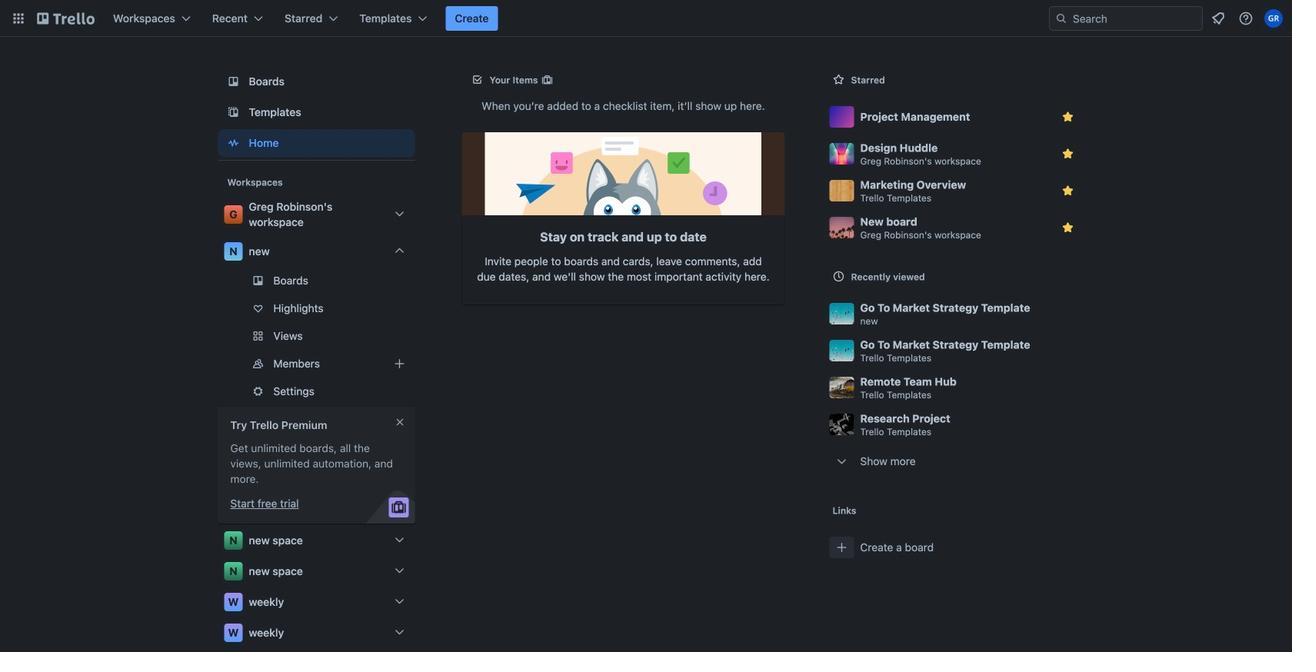Task type: describe. For each thing, give the bounding box(es) containing it.
home image
[[224, 134, 243, 152]]

primary element
[[0, 0, 1293, 37]]

open information menu image
[[1239, 11, 1254, 26]]

add image
[[390, 355, 409, 373]]

click to unstar design huddle. it will be removed from your starred list. image
[[1061, 146, 1076, 162]]

0 notifications image
[[1209, 9, 1228, 28]]

click to unstar project management. it will be removed from your starred list. image
[[1061, 109, 1076, 125]]



Task type: locate. For each thing, give the bounding box(es) containing it.
greg robinson (gregrobinson96) image
[[1265, 9, 1283, 28]]

click to unstar marketing overview. it will be removed from your starred list. image
[[1061, 183, 1076, 198]]

board image
[[224, 72, 243, 91]]

click to unstar new board. it will be removed from your starred list. image
[[1061, 220, 1076, 235]]

back to home image
[[37, 6, 95, 31]]

Search field
[[1049, 6, 1203, 31]]

template board image
[[224, 103, 243, 122]]

search image
[[1056, 12, 1068, 25]]



Task type: vqa. For each thing, say whether or not it's contained in the screenshot.
Primary element
yes



